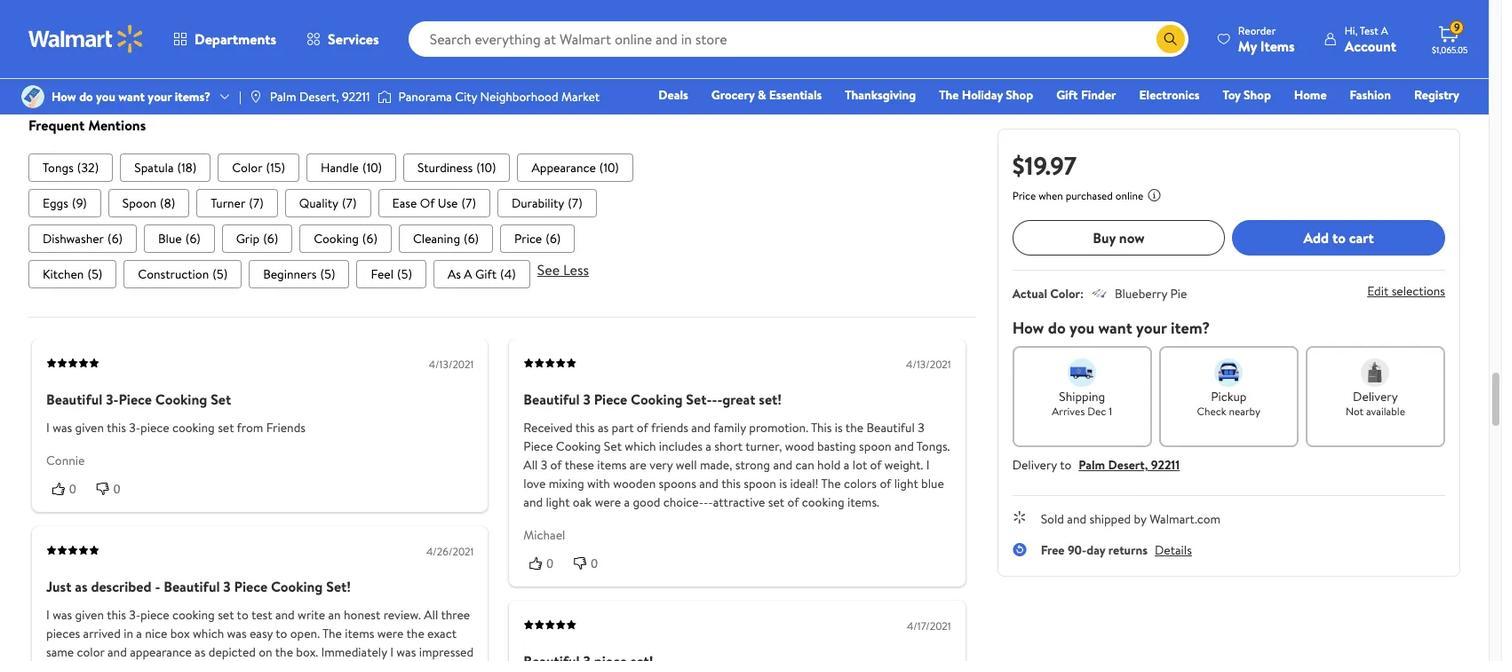 Task type: locate. For each thing, give the bounding box(es) containing it.
panorama city neighborhood market
[[399, 88, 600, 106]]

0 vertical spatial set
[[211, 390, 231, 409]]

i up 'pieces'
[[46, 607, 50, 624]]

turner
[[211, 194, 246, 212]]

and right sold
[[1067, 511, 1087, 529]]

given inside i was given this 3-piece cooking set to test and write an honest review.  all three pieces arrived in a nice box which was easy to open.  the items were the exact same color and appearance as depicted on the box.  immediately i was impress
[[75, 607, 104, 624]]

4 (5) from the left
[[397, 265, 412, 283]]

were inside the received this as part of friends and family promotion.  this is the beautiful 3 piece cooking set which includes a short turner, wood basting spoon and tongs. all 3 of these items are very well made, strong and can hold a lot of weight.    i love mixing with wooden spoons and this spoon is ideal!   the colors of light blue and light oak were a good choice---attractive set of cooking items.
[[595, 494, 621, 511]]

list item down cleaning
[[357, 260, 426, 288]]

desert, down services dropdown button
[[299, 88, 339, 106]]

blueberry
[[1115, 285, 1168, 303]]

0 horizontal spatial how
[[52, 88, 76, 106]]

3 (5) from the left
[[320, 265, 335, 283]]

6 (6) from the left
[[546, 230, 561, 247]]

2 vertical spatial as
[[195, 644, 206, 662]]

(5) right the kitchen
[[87, 265, 102, 283]]

1 piece from the top
[[140, 419, 169, 437]]

shipping arrives dec 1
[[1052, 388, 1112, 419]]

cooking inside "list item"
[[314, 230, 359, 247]]

piece inside i was given this 3-piece cooking set to test and write an honest review.  all three pieces arrived in a nice box which was easy to open.  the items were the exact same color and appearance as depicted on the box.  immediately i was impress
[[140, 607, 169, 624]]

1 vertical spatial your
[[1136, 317, 1167, 339]]

given up arrived
[[75, 607, 104, 624]]

exact
[[427, 625, 457, 643]]

items inside the received this as part of friends and family promotion.  this is the beautiful 3 piece cooking set which includes a short turner, wood basting spoon and tongs. all 3 of these items are very well made, strong and can hold a lot of weight.    i love mixing with wooden spoons and this spoon is ideal!   the colors of light blue and light oak were a good choice---attractive set of cooking items.
[[597, 456, 627, 474]]

list item containing tongs
[[28, 153, 113, 182]]

-
[[712, 390, 717, 409], [717, 390, 723, 409], [704, 494, 708, 511], [708, 494, 713, 511], [155, 577, 160, 597]]

the
[[846, 419, 864, 437], [406, 625, 424, 643], [275, 644, 293, 662]]

and up the includes
[[692, 419, 711, 437]]

1 horizontal spatial set
[[604, 438, 622, 455]]

list up see less list
[[28, 224, 976, 253]]

this inside i was given this 3-piece cooking set to test and write an honest review.  all three pieces arrived in a nice box which was easy to open.  the items were the exact same color and appearance as depicted on the box.  immediately i was impress
[[107, 607, 126, 624]]

 image for panorama
[[377, 88, 391, 106]]

arrived
[[83, 625, 121, 643]]

list item
[[28, 153, 113, 182], [120, 153, 211, 182], [218, 153, 299, 182], [307, 153, 396, 182], [403, 153, 510, 182], [517, 153, 633, 182], [28, 189, 101, 217], [108, 189, 190, 217], [197, 189, 278, 217], [285, 189, 371, 217], [378, 189, 490, 217], [497, 189, 597, 217], [28, 224, 137, 253], [144, 224, 215, 253], [222, 224, 292, 253], [300, 224, 392, 253], [399, 224, 493, 253], [500, 224, 575, 253], [28, 260, 117, 288], [124, 260, 242, 288], [249, 260, 350, 288], [357, 260, 426, 288], [434, 260, 530, 288]]

piece inside the received this as part of friends and family promotion.  this is the beautiful 3 piece cooking set which includes a short turner, wood basting spoon and tongs. all 3 of these items are very well made, strong and can hold a lot of weight.    i love mixing with wooden spoons and this spoon is ideal!   the colors of light blue and light oak were a good choice---attractive set of cooking items.
[[524, 438, 553, 455]]

1 horizontal spatial shop
[[1244, 86, 1271, 104]]

gift left finder
[[1056, 86, 1078, 104]]

sturdiness
[[418, 159, 473, 176]]

returns
[[1109, 542, 1148, 560]]

the holiday shop
[[939, 86, 1033, 104]]

as left depicted
[[195, 644, 206, 662]]

piece up nice
[[140, 607, 169, 624]]

a right in
[[136, 625, 142, 643]]

as right just on the bottom left
[[75, 577, 88, 597]]

was
[[53, 419, 72, 437], [53, 607, 72, 624], [227, 625, 247, 643], [397, 644, 416, 662]]

holiday
[[962, 86, 1003, 104]]

a left lot
[[844, 456, 850, 474]]

0 vertical spatial list
[[28, 153, 976, 182]]

palm right |
[[270, 88, 296, 106]]

by
[[1134, 511, 1147, 529]]

2 (10) from the left
[[476, 159, 496, 176]]

shipping
[[1059, 388, 1105, 406]]

set left from
[[218, 419, 234, 437]]

(10) right sturdiness at top
[[476, 159, 496, 176]]

delivery for to
[[1013, 457, 1057, 474]]

0 vertical spatial want
[[118, 88, 145, 106]]

- right choice-
[[708, 494, 713, 511]]

list item containing quality
[[285, 189, 371, 217]]

list item down 'handle'
[[285, 189, 371, 217]]

list item down spatula
[[108, 189, 190, 217]]

check
[[1197, 404, 1227, 419]]

list item up grip
[[197, 189, 278, 217]]

set right attractive
[[768, 494, 785, 511]]

the left holiday
[[939, 86, 959, 104]]

1 vertical spatial 3-
[[129, 419, 140, 437]]

1 vertical spatial which
[[193, 625, 224, 643]]

cooking inside i was given this 3-piece cooking set to test and write an honest review.  all three pieces arrived in a nice box which was easy to open.  the items were the exact same color and appearance as depicted on the box.  immediately i was impress
[[172, 607, 215, 624]]

not
[[1346, 404, 1364, 419]]

1 vertical spatial list
[[28, 189, 976, 217]]

list containing tongs
[[28, 153, 976, 182]]

list item containing dishwasher
[[28, 224, 137, 253]]

price (6)
[[515, 230, 561, 247]]

you up mentions
[[96, 88, 115, 106]]

this up in
[[107, 607, 126, 624]]

(5) right beginners
[[320, 265, 335, 283]]

2 list from the top
[[28, 189, 976, 217]]

one
[[1324, 111, 1350, 129]]

0 vertical spatial 92211
[[342, 88, 370, 106]]

shop right toy
[[1244, 86, 1271, 104]]

i was given this 3-piece cooking set to test and write an honest review.  all three pieces arrived in a nice box which was easy to open.  the items were the exact same color and appearance as depicted on the box.  immediately i was impress
[[46, 607, 474, 662]]

(5) for kitchen (5)
[[87, 265, 102, 283]]

price down durability
[[515, 230, 542, 247]]

(5) right construction
[[213, 265, 228, 283]]

2 horizontal spatial the
[[846, 419, 864, 437]]

which right "box"
[[193, 625, 224, 643]]

color inside "list item"
[[232, 159, 263, 176]]

1 vertical spatial gift
[[475, 265, 497, 283]]

blue
[[921, 475, 944, 493]]

|
[[239, 88, 242, 106]]

1 vertical spatial color
[[1050, 285, 1080, 303]]

1 (7) from the left
[[249, 194, 264, 212]]

(5)
[[87, 265, 102, 283], [213, 265, 228, 283], [320, 265, 335, 283], [397, 265, 412, 283]]

of
[[420, 194, 435, 212]]

selections
[[1392, 283, 1445, 301]]

1 horizontal spatial desert,
[[1108, 457, 1148, 474]]

Search search field
[[408, 21, 1189, 57]]

 image
[[377, 88, 391, 106], [249, 90, 263, 104]]

connie
[[46, 452, 85, 470]]

(7) right use at the top left of page
[[462, 194, 476, 212]]

0 vertical spatial as
[[598, 419, 609, 437]]

0 vertical spatial items
[[597, 456, 627, 474]]

my
[[1238, 36, 1257, 56]]

1 horizontal spatial  image
[[377, 88, 391, 106]]

how down actual at the top
[[1013, 317, 1044, 339]]

as a gift (4)
[[448, 265, 516, 283]]

(7) right quality
[[342, 194, 357, 212]]

to
[[1333, 228, 1346, 248], [1060, 457, 1072, 474], [237, 607, 249, 624], [276, 625, 287, 643]]

was up connie
[[53, 419, 72, 437]]

the down an at the left
[[322, 625, 342, 643]]

palm down the dec
[[1079, 457, 1105, 474]]

4/26/2021
[[426, 545, 474, 560]]

1 (10) from the left
[[362, 159, 382, 176]]

1 vertical spatial as
[[75, 577, 88, 597]]

want for item?
[[1098, 317, 1132, 339]]

list item containing cleaning
[[399, 224, 493, 253]]

1 horizontal spatial (10)
[[476, 159, 496, 176]]

1 list from the top
[[28, 153, 976, 182]]

4/13/2021 for beautiful 3-piece cooking set
[[429, 357, 474, 372]]

delivery to palm desert, 92211
[[1013, 457, 1180, 474]]

list item up price (6)
[[497, 189, 597, 217]]

list item down use at the top left of page
[[399, 224, 493, 253]]

0 horizontal spatial which
[[193, 625, 224, 643]]

list item containing beginners
[[249, 260, 350, 288]]

0 vertical spatial given
[[75, 419, 104, 437]]

do down the actual color : at the right of the page
[[1048, 317, 1066, 339]]

92211 down the services on the top of page
[[342, 88, 370, 106]]

do up the frequent mentions on the top of the page
[[79, 88, 93, 106]]

set down part
[[604, 438, 622, 455]]

1 horizontal spatial your
[[1136, 317, 1167, 339]]

which
[[625, 438, 656, 455], [193, 625, 224, 643]]

intent image for pickup image
[[1215, 359, 1243, 387]]

your for items?
[[148, 88, 172, 106]]

delivery for not
[[1353, 388, 1398, 406]]

(6) right dishwasher
[[107, 230, 123, 247]]

how for how do you want your item?
[[1013, 317, 1044, 339]]

1 horizontal spatial 4/13/2021
[[906, 357, 951, 372]]

list up durability
[[28, 153, 976, 182]]

0 vertical spatial a
[[1381, 23, 1388, 38]]

0 horizontal spatial desert,
[[299, 88, 339, 106]]

appearance (10)
[[532, 159, 619, 176]]

$19.97
[[1013, 148, 1077, 183]]

0 vertical spatial all
[[524, 456, 538, 474]]

tongs
[[43, 159, 74, 176]]

1 vertical spatial do
[[1048, 317, 1066, 339]]

2 given from the top
[[75, 607, 104, 624]]

test
[[1360, 23, 1379, 38]]

1 horizontal spatial were
[[595, 494, 621, 511]]

list item down cleaning (6)
[[434, 260, 530, 288]]

delivery up sold
[[1013, 457, 1057, 474]]

all inside i was given this 3-piece cooking set to test and write an honest review.  all three pieces arrived in a nice box which was easy to open.  the items were the exact same color and appearance as depicted on the box.  immediately i was impress
[[424, 607, 438, 624]]

strong
[[735, 456, 770, 474]]

given
[[75, 419, 104, 437], [75, 607, 104, 624]]

(6) for cleaning (6)
[[464, 230, 479, 247]]

color right actual at the top
[[1050, 285, 1080, 303]]

a inside hi, test a account
[[1381, 23, 1388, 38]]

3- up in
[[129, 607, 140, 624]]

color (15)
[[232, 159, 285, 176]]

want down blueberry
[[1098, 317, 1132, 339]]

2 (5) from the left
[[213, 265, 228, 283]]

set!
[[759, 390, 782, 409]]

0 vertical spatial is
[[835, 419, 843, 437]]

1 horizontal spatial palm
[[1079, 457, 1105, 474]]

2 (7) from the left
[[342, 194, 357, 212]]

on
[[259, 644, 272, 662]]

2 vertical spatial set
[[218, 607, 234, 624]]

2 horizontal spatial (10)
[[599, 159, 619, 176]]

1 horizontal spatial all
[[524, 456, 538, 474]]

delivery inside delivery not available
[[1353, 388, 1398, 406]]

 image
[[21, 85, 44, 108]]

gift finder
[[1056, 86, 1116, 104]]

set
[[218, 419, 234, 437], [768, 494, 785, 511], [218, 607, 234, 624]]

construction (5)
[[138, 265, 228, 283]]

(6) up see
[[546, 230, 561, 247]]

0 horizontal spatial do
[[79, 88, 93, 106]]

0 vertical spatial you
[[96, 88, 115, 106]]

do for how do you want your items?
[[79, 88, 93, 106]]

(10) right appearance
[[599, 159, 619, 176]]

intent image for delivery image
[[1361, 359, 1390, 387]]

desert,
[[299, 88, 339, 106], [1108, 457, 1148, 474]]

piece
[[119, 390, 152, 409], [594, 390, 627, 409], [524, 438, 553, 455], [234, 577, 268, 597]]

0 horizontal spatial shop
[[1006, 86, 1033, 104]]

92211 up walmart.com
[[1151, 457, 1180, 474]]

price inside "list item"
[[515, 230, 542, 247]]

how for how do you want your items?
[[52, 88, 76, 106]]

0 vertical spatial desert,
[[299, 88, 339, 106]]

gift inside "list item"
[[475, 265, 497, 283]]

short
[[715, 438, 743, 455]]

departments button
[[158, 18, 291, 60]]

4 (7) from the left
[[568, 194, 583, 212]]

list item up turner (7)
[[218, 153, 299, 182]]

0
[[69, 482, 76, 496], [114, 482, 120, 496], [547, 557, 554, 571], [591, 557, 598, 571]]

i inside the received this as part of friends and family promotion.  this is the beautiful 3 piece cooking set which includes a short turner, wood basting spoon and tongs. all 3 of these items are very well made, strong and can hold a lot of weight.    i love mixing with wooden spoons and this spoon is ideal!   the colors of light blue and light oak were a good choice---attractive set of cooking items.
[[926, 456, 930, 474]]

beautiful 3 piece cooking set---great set!
[[524, 390, 782, 409]]

toy shop
[[1223, 86, 1271, 104]]

1 vertical spatial is
[[779, 475, 787, 493]]

1 vertical spatial were
[[377, 625, 404, 643]]

2 vertical spatial list
[[28, 224, 976, 253]]

2 vertical spatial cooking
[[172, 607, 215, 624]]

1 (5) from the left
[[87, 265, 102, 283]]

1 horizontal spatial as
[[195, 644, 206, 662]]

1 vertical spatial you
[[1070, 317, 1095, 339]]

spoons
[[659, 475, 696, 493]]

list item up (8)
[[120, 153, 211, 182]]

1 horizontal spatial price
[[1013, 188, 1036, 203]]

3- inside i was given this 3-piece cooking set to test and write an honest review.  all three pieces arrived in a nice box which was easy to open.  the items were the exact same color and appearance as depicted on the box.  immediately i was impress
[[129, 607, 140, 624]]

the inside the received this as part of friends and family promotion.  this is the beautiful 3 piece cooking set which includes a short turner, wood basting spoon and tongs. all 3 of these items are very well made, strong and can hold a lot of weight.    i love mixing with wooden spoons and this spoon is ideal!   the colors of light blue and light oak were a good choice---attractive set of cooking items.
[[821, 475, 841, 493]]

shop right holiday
[[1006, 86, 1033, 104]]

2 piece from the top
[[140, 607, 169, 624]]

your down the blueberry pie
[[1136, 317, 1167, 339]]

cooking down quality (7)
[[314, 230, 359, 247]]

2 vertical spatial the
[[275, 644, 293, 662]]

as left part
[[598, 419, 609, 437]]

0 vertical spatial palm
[[270, 88, 296, 106]]

0 horizontal spatial all
[[424, 607, 438, 624]]

as inside i was given this 3-piece cooking set to test and write an honest review.  all three pieces arrived in a nice box which was easy to open.  the items were the exact same color and appearance as depicted on the box.  immediately i was impress
[[195, 644, 206, 662]]

0 horizontal spatial light
[[546, 494, 570, 511]]

and down in
[[107, 644, 127, 662]]

1 vertical spatial items
[[345, 625, 374, 643]]

2 (6) from the left
[[185, 230, 201, 247]]

(6) right grip
[[263, 230, 278, 247]]

oak
[[573, 494, 592, 511]]

list item containing eggs
[[28, 189, 101, 217]]

3- up i was given this 3-piece cooking set from friends
[[106, 390, 119, 409]]

1 vertical spatial set
[[604, 438, 622, 455]]

(6) right the blue
[[185, 230, 201, 247]]

list item containing appearance
[[517, 153, 633, 182]]

1 shop from the left
[[1006, 86, 1033, 104]]

how do you want your item?
[[1013, 317, 1210, 339]]

and right test
[[275, 607, 295, 624]]

nearby
[[1229, 404, 1261, 419]]

(7) for durability (7)
[[568, 194, 583, 212]]

the down hold
[[821, 475, 841, 493]]

5 (6) from the left
[[464, 230, 479, 247]]

given for as
[[75, 607, 104, 624]]

1 horizontal spatial which
[[625, 438, 656, 455]]

1 vertical spatial how
[[1013, 317, 1044, 339]]

cooking inside the received this as part of friends and family promotion.  this is the beautiful 3 piece cooking set which includes a short turner, wood basting spoon and tongs. all 3 of these items are very well made, strong and can hold a lot of weight.    i love mixing with wooden spoons and this spoon is ideal!   the colors of light blue and light oak were a good choice---attractive set of cooking items.
[[802, 494, 845, 511]]

cooking for beautiful 3-piece cooking set
[[172, 419, 215, 437]]

4/13/2021 for beautiful 3 piece cooking set---great set!
[[906, 357, 951, 372]]

a inside "list item"
[[464, 265, 472, 283]]

to inside button
[[1333, 228, 1346, 248]]

color left (15)
[[232, 159, 263, 176]]

dishwasher (6)
[[43, 230, 123, 247]]

cooking inside the received this as part of friends and family promotion.  this is the beautiful 3 piece cooking set which includes a short turner, wood basting spoon and tongs. all 3 of these items are very well made, strong and can hold a lot of weight.    i love mixing with wooden spoons and this spoon is ideal!   the colors of light blue and light oak were a good choice---attractive set of cooking items.
[[556, 438, 601, 455]]

1 vertical spatial piece
[[140, 607, 169, 624]]

set up i was given this 3-piece cooking set from friends
[[211, 390, 231, 409]]

item?
[[1171, 317, 1210, 339]]

1 vertical spatial price
[[515, 230, 542, 247]]

1 horizontal spatial 92211
[[1151, 457, 1180, 474]]

set inside i was given this 3-piece cooking set to test and write an honest review.  all three pieces arrived in a nice box which was easy to open.  the items were the exact same color and appearance as depicted on the box.  immediately i was impress
[[218, 607, 234, 624]]

beautiful
[[46, 390, 102, 409], [524, 390, 580, 409], [867, 419, 915, 437], [164, 577, 220, 597]]

intent image for shipping image
[[1068, 359, 1097, 387]]

list item containing as a gift
[[434, 260, 530, 288]]

buy
[[1093, 228, 1116, 248]]

1 4/13/2021 from the left
[[429, 357, 474, 372]]

reorder my items
[[1238, 23, 1295, 56]]

1 vertical spatial the
[[821, 475, 841, 493]]

4 (6) from the left
[[362, 230, 377, 247]]

light down weight.
[[894, 475, 918, 493]]

- left attractive
[[704, 494, 708, 511]]

arrives
[[1052, 404, 1085, 419]]

1 horizontal spatial items
[[597, 456, 627, 474]]

0 horizontal spatial color
[[232, 159, 263, 176]]

received this as part of friends and family promotion.  this is the beautiful 3 piece cooking set which includes a short turner, wood basting spoon and tongs. all 3 of these items are very well made, strong and can hold a lot of weight.    i love mixing with wooden spoons and this spoon is ideal!   the colors of light blue and light oak were a good choice---attractive set of cooking items.
[[524, 419, 950, 511]]

spoon (8)
[[122, 194, 175, 212]]

grocery
[[711, 86, 755, 104]]

1 vertical spatial desert,
[[1108, 457, 1148, 474]]

legal information image
[[1147, 188, 1162, 203]]

1 vertical spatial set
[[768, 494, 785, 511]]

1 vertical spatial a
[[464, 265, 472, 283]]

gift left (4) on the top left of page
[[475, 265, 497, 283]]

1 horizontal spatial delivery
[[1353, 388, 1398, 406]]

1 horizontal spatial do
[[1048, 317, 1066, 339]]

edit selections
[[1367, 283, 1445, 301]]

piece for -
[[140, 607, 169, 624]]

0 vertical spatial were
[[595, 494, 621, 511]]

2 horizontal spatial as
[[598, 419, 609, 437]]

3 list from the top
[[28, 224, 976, 253]]

list item down tongs (32)
[[28, 189, 101, 217]]

1 vertical spatial palm
[[1079, 457, 1105, 474]]

(32)
[[77, 159, 99, 176]]

list item down quality (7)
[[300, 224, 392, 253]]

these
[[565, 456, 594, 474]]

0 horizontal spatial (10)
[[362, 159, 382, 176]]

how do you want your items?
[[52, 88, 211, 106]]

(7) down "appearance (10)"
[[568, 194, 583, 212]]

0 horizontal spatial items
[[345, 625, 374, 643]]

3 (7) from the left
[[462, 194, 476, 212]]

choice-
[[663, 494, 704, 511]]

0 horizontal spatial palm
[[270, 88, 296, 106]]

3 (10) from the left
[[599, 159, 619, 176]]

color
[[232, 159, 263, 176], [1050, 285, 1080, 303]]

0 vertical spatial the
[[939, 86, 959, 104]]

beautiful 3-piece cooking set
[[46, 390, 231, 409]]

0 vertical spatial which
[[625, 438, 656, 455]]

0 vertical spatial light
[[894, 475, 918, 493]]

list item up construction (5)
[[144, 224, 215, 253]]

list
[[28, 153, 976, 182], [28, 189, 976, 217], [28, 224, 976, 253]]

0 horizontal spatial you
[[96, 88, 115, 106]]

(18)
[[177, 159, 197, 176]]

price left when on the right of page
[[1013, 188, 1036, 203]]

price for price when purchased online
[[1013, 188, 1036, 203]]

1 horizontal spatial the
[[406, 625, 424, 643]]

attractive
[[713, 494, 765, 511]]

(6) for price (6)
[[546, 230, 561, 247]]

the up basting
[[846, 419, 864, 437]]

2 4/13/2021 from the left
[[906, 357, 951, 372]]

your for item?
[[1136, 317, 1167, 339]]

great
[[723, 390, 756, 409]]

items.
[[848, 494, 879, 511]]

list up price (6)
[[28, 189, 976, 217]]

1 horizontal spatial the
[[821, 475, 841, 493]]

0 horizontal spatial want
[[118, 88, 145, 106]]

0 horizontal spatial delivery
[[1013, 457, 1057, 474]]

1 horizontal spatial color
[[1050, 285, 1080, 303]]

promotion.
[[749, 419, 808, 437]]

2 vertical spatial the
[[322, 625, 342, 643]]

0 vertical spatial color
[[232, 159, 263, 176]]

list item containing blue
[[144, 224, 215, 253]]

spatula
[[134, 159, 174, 176]]

2 horizontal spatial the
[[939, 86, 959, 104]]

(6) up feel
[[362, 230, 377, 247]]

0 vertical spatial how
[[52, 88, 76, 106]]

piece for cooking
[[140, 419, 169, 437]]

edit
[[1367, 283, 1389, 301]]

the inside i was given this 3-piece cooking set to test and write an honest review.  all three pieces arrived in a nice box which was easy to open.  the items were the exact same color and appearance as depicted on the box.  immediately i was impress
[[322, 625, 342, 643]]

is right this
[[835, 419, 843, 437]]

list item containing ease of use
[[378, 189, 490, 217]]

1 (6) from the left
[[107, 230, 123, 247]]

the down the review.
[[406, 625, 424, 643]]

which up are
[[625, 438, 656, 455]]

shop
[[1006, 86, 1033, 104], [1244, 86, 1271, 104]]

0 vertical spatial piece
[[140, 419, 169, 437]]

1 given from the top
[[75, 419, 104, 437]]

1 horizontal spatial want
[[1098, 317, 1132, 339]]

1 vertical spatial given
[[75, 607, 104, 624]]

list item containing price
[[500, 224, 575, 253]]

0 horizontal spatial is
[[779, 475, 787, 493]]

3- for described
[[129, 607, 140, 624]]

light down mixing
[[546, 494, 570, 511]]

3 (6) from the left
[[263, 230, 278, 247]]

city
[[455, 88, 477, 106]]

0 horizontal spatial gift
[[475, 265, 497, 283]]

search icon image
[[1164, 32, 1178, 46]]

kitchen (5)
[[43, 265, 102, 283]]

0 horizontal spatial set
[[211, 390, 231, 409]]

1 horizontal spatial spoon
[[859, 438, 892, 455]]

were down with
[[595, 494, 621, 511]]

0 vertical spatial your
[[148, 88, 172, 106]]

account
[[1345, 36, 1397, 56]]

sold
[[1041, 511, 1064, 529]]

0 horizontal spatial the
[[275, 644, 293, 662]]

1 vertical spatial spoon
[[744, 475, 776, 493]]



Task type: describe. For each thing, give the bounding box(es) containing it.
sturdiness (10)
[[418, 159, 496, 176]]

panorama
[[399, 88, 452, 106]]

cooking for just as described - beautiful 3 piece cooking set!
[[172, 607, 215, 624]]

palm desert, 92211
[[270, 88, 370, 106]]

set for beautiful 3-piece cooking set
[[218, 419, 234, 437]]

gift finder link
[[1048, 85, 1124, 105]]

of right lot
[[870, 456, 882, 474]]

all inside the received this as part of friends and family promotion.  this is the beautiful 3 piece cooking set which includes a short turner, wood basting spoon and tongs. all 3 of these items are very well made, strong and can hold a lot of weight.    i love mixing with wooden spoons and this spoon is ideal!   the colors of light blue and light oak were a good choice---attractive set of cooking items.
[[524, 456, 538, 474]]

home link
[[1286, 85, 1335, 105]]

which inside i was given this 3-piece cooking set to test and write an honest review.  all three pieces arrived in a nice box which was easy to open.  the items were the exact same color and appearance as depicted on the box.  immediately i was impress
[[193, 625, 224, 643]]

part
[[612, 419, 634, 437]]

(10) for appearance (10)
[[599, 159, 619, 176]]

of up mixing
[[550, 456, 562, 474]]

dec
[[1088, 404, 1106, 419]]

frequent mentions
[[28, 115, 146, 134]]

home
[[1294, 86, 1327, 104]]

kitchen
[[43, 265, 84, 283]]

market
[[561, 88, 600, 106]]

and down made,
[[699, 475, 719, 493]]

list item containing spoon
[[108, 189, 190, 217]]

to left test
[[237, 607, 249, 624]]

1 horizontal spatial is
[[835, 419, 843, 437]]

cleaning
[[413, 230, 460, 247]]

set for just as described - beautiful 3 piece cooking set!
[[218, 607, 234, 624]]

thanksgiving link
[[837, 85, 924, 105]]

walmart image
[[28, 25, 144, 53]]

use
[[438, 194, 458, 212]]

mentions
[[88, 115, 146, 134]]

(7) for turner (7)
[[249, 194, 264, 212]]

cooking (6)
[[314, 230, 377, 247]]

walmart.com
[[1150, 511, 1221, 529]]

this down beautiful 3-piece cooking set
[[107, 419, 126, 437]]

buy now
[[1093, 228, 1145, 248]]

0 button down connie
[[46, 480, 90, 498]]

quality (7)
[[299, 194, 357, 212]]

0 button down oak
[[568, 555, 612, 573]]

3 up love
[[541, 456, 547, 474]]

neighborhood
[[480, 88, 558, 106]]

blue
[[158, 230, 182, 247]]

cart
[[1349, 228, 1374, 248]]

blue (6)
[[158, 230, 201, 247]]

when
[[1039, 188, 1063, 203]]

items inside i was given this 3-piece cooking set to test and write an honest review.  all three pieces arrived in a nice box which was easy to open.  the items were the exact same color and appearance as depicted on the box.  immediately i was impress
[[345, 625, 374, 643]]

this up attractive
[[722, 475, 741, 493]]

spatula (18)
[[134, 159, 197, 176]]

0 horizontal spatial 92211
[[342, 88, 370, 106]]

which inside the received this as part of friends and family promotion.  this is the beautiful 3 piece cooking set which includes a short turner, wood basting spoon and tongs. all 3 of these items are very well made, strong and can hold a lot of weight.    i love mixing with wooden spoons and this spoon is ideal!   the colors of light blue and light oak were a good choice---attractive set of cooking items.
[[625, 438, 656, 455]]

list item containing color
[[218, 153, 299, 182]]

see less
[[537, 260, 589, 279]]

0 down i was given this 3-piece cooking set from friends
[[114, 482, 120, 496]]

&
[[758, 86, 766, 104]]

departments
[[195, 29, 276, 49]]

this
[[811, 419, 832, 437]]

wood
[[785, 438, 814, 455]]

you for how do you want your items?
[[96, 88, 115, 106]]

(6) for grip (6)
[[263, 230, 278, 247]]

and up weight.
[[895, 438, 914, 455]]

beautiful inside the received this as part of friends and family promotion.  this is the beautiful 3 piece cooking set which includes a short turner, wood basting spoon and tongs. all 3 of these items are very well made, strong and can hold a lot of weight.    i love mixing with wooden spoons and this spoon is ideal!   the colors of light blue and light oak were a good choice---attractive set of cooking items.
[[867, 419, 915, 437]]

buy now button
[[1013, 220, 1225, 256]]

items?
[[175, 88, 211, 106]]

i up connie
[[46, 419, 50, 437]]

list item containing sturdiness
[[403, 153, 510, 182]]

beautiful up "box"
[[164, 577, 220, 597]]

immediately
[[321, 644, 387, 662]]

1 vertical spatial the
[[406, 625, 424, 643]]

list item containing feel
[[357, 260, 426, 288]]

(10) for sturdiness (10)
[[476, 159, 496, 176]]

see less list
[[28, 260, 976, 288]]

beautiful up "received"
[[524, 390, 580, 409]]

list item containing cooking
[[300, 224, 392, 253]]

Walmart Site-Wide search field
[[408, 21, 1189, 57]]

pickup check nearby
[[1197, 388, 1261, 419]]

- right described at the left bottom of page
[[155, 577, 160, 597]]

do for how do you want your item?
[[1048, 317, 1066, 339]]

(6) for cooking (6)
[[362, 230, 377, 247]]

list item containing turner
[[197, 189, 278, 217]]

list item containing construction
[[124, 260, 242, 288]]

list item containing kitchen
[[28, 260, 117, 288]]

0 button down i was given this 3-piece cooking set from friends
[[90, 480, 135, 498]]

includes
[[659, 438, 703, 455]]

described
[[91, 577, 152, 597]]

the inside the received this as part of friends and family promotion.  this is the beautiful 3 piece cooking set which includes a short turner, wood basting spoon and tongs. all 3 of these items are very well made, strong and can hold a lot of weight.    i love mixing with wooden spoons and this spoon is ideal!   the colors of light blue and light oak were a good choice---attractive set of cooking items.
[[846, 419, 864, 437]]

price for price (6)
[[515, 230, 542, 247]]

and left can
[[773, 456, 793, 474]]

list item containing handle
[[307, 153, 396, 182]]

list containing dishwasher
[[28, 224, 976, 253]]

0 down oak
[[591, 557, 598, 571]]

in
[[124, 625, 133, 643]]

cooking up 'write'
[[271, 577, 323, 597]]

to right easy
[[276, 625, 287, 643]]

services
[[328, 29, 379, 49]]

can
[[796, 456, 814, 474]]

grip
[[236, 230, 260, 247]]

piece up part
[[594, 390, 627, 409]]

depicted
[[209, 644, 256, 662]]

you for how do you want your item?
[[1070, 317, 1095, 339]]

add
[[1304, 228, 1329, 248]]

color
[[77, 644, 105, 662]]

debit
[[1353, 111, 1384, 129]]

- right set-
[[717, 390, 723, 409]]

(5) for construction (5)
[[213, 265, 228, 283]]

cooking up friends at the bottom left of page
[[631, 390, 683, 409]]

piece up test
[[234, 577, 268, 597]]

a inside i was given this 3-piece cooking set to test and write an honest review.  all three pieces arrived in a nice box which was easy to open.  the items were the exact same color and appearance as depicted on the box.  immediately i was impress
[[136, 625, 142, 643]]

day
[[1087, 542, 1106, 560]]

made,
[[700, 456, 732, 474]]

was up 'pieces'
[[53, 607, 72, 624]]

finder
[[1081, 86, 1116, 104]]

3 up the tongs.
[[918, 419, 925, 437]]

three
[[441, 607, 470, 624]]

handle (10)
[[321, 159, 382, 176]]

was up depicted
[[227, 625, 247, 643]]

purchased
[[1066, 188, 1113, 203]]

electronics
[[1139, 86, 1200, 104]]

0 vertical spatial gift
[[1056, 86, 1078, 104]]

set inside the received this as part of friends and family promotion.  this is the beautiful 3 piece cooking set which includes a short turner, wood basting spoon and tongs. all 3 of these items are very well made, strong and can hold a lot of weight.    i love mixing with wooden spoons and this spoon is ideal!   the colors of light blue and light oak were a good choice---attractive set of cooking items.
[[604, 438, 622, 455]]

a left short
[[706, 438, 712, 455]]

just
[[46, 577, 71, 597]]

details
[[1155, 542, 1192, 560]]

less
[[563, 260, 589, 279]]

was down the review.
[[397, 644, 416, 662]]

2 shop from the left
[[1244, 86, 1271, 104]]

just as described - beautiful 3 piece cooking set!
[[46, 577, 351, 597]]

durability (7)
[[512, 194, 583, 212]]

beautiful up connie
[[46, 390, 102, 409]]

 image for palm
[[249, 90, 263, 104]]

essentials
[[769, 86, 822, 104]]

3- for piece
[[129, 419, 140, 437]]

registry link
[[1406, 85, 1468, 105]]

as inside the received this as part of friends and family promotion.  this is the beautiful 3 piece cooking set which includes a short turner, wood basting spoon and tongs. all 3 of these items are very well made, strong and can hold a lot of weight.    i love mixing with wooden spoons and this spoon is ideal!   the colors of light blue and light oak were a good choice---attractive set of cooking items.
[[598, 419, 609, 437]]

items
[[1261, 36, 1295, 56]]

blueberry pie
[[1115, 285, 1187, 303]]

toy shop link
[[1215, 85, 1279, 105]]

(10) for handle (10)
[[362, 159, 382, 176]]

of right "colors"
[[880, 475, 891, 493]]

free
[[1041, 542, 1065, 560]]

box
[[170, 625, 190, 643]]

90-
[[1068, 542, 1087, 560]]

3 up i was given this 3-piece cooking set to test and write an honest review.  all three pieces arrived in a nice box which was easy to open.  the items were the exact same color and appearance as depicted on the box.  immediately i was impress
[[223, 577, 231, 597]]

turner,
[[746, 438, 782, 455]]

cleaning (6)
[[413, 230, 479, 247]]

grocery & essentials
[[711, 86, 822, 104]]

this right "received"
[[575, 419, 595, 437]]

0 down connie
[[69, 482, 76, 496]]

list item containing spatula
[[120, 153, 211, 182]]

list item containing grip
[[222, 224, 292, 253]]

friends
[[651, 419, 689, 437]]

i right immediately
[[390, 644, 394, 662]]

construction
[[138, 265, 209, 283]]

delivery not available
[[1346, 388, 1405, 419]]

cooking up i was given this 3-piece cooking set from friends
[[155, 390, 207, 409]]

and down love
[[524, 494, 543, 511]]

(6) for dishwasher (6)
[[107, 230, 123, 247]]

- left great
[[712, 390, 717, 409]]

with
[[587, 475, 610, 493]]

appearance
[[532, 159, 596, 176]]

services button
[[291, 18, 394, 60]]

see
[[537, 260, 560, 279]]

the holiday shop link
[[931, 85, 1041, 105]]

0 vertical spatial spoon
[[859, 438, 892, 455]]

0 horizontal spatial as
[[75, 577, 88, 597]]

9 $1,065.05
[[1432, 20, 1468, 56]]

(5) for beginners (5)
[[320, 265, 335, 283]]

actual color :
[[1013, 285, 1084, 303]]

(6) for blue (6)
[[185, 230, 201, 247]]

list item containing durability
[[497, 189, 597, 217]]

piece up i was given this 3-piece cooking set from friends
[[119, 390, 152, 409]]

set inside the received this as part of friends and family promotion.  this is the beautiful 3 piece cooking set which includes a short turner, wood basting spoon and tongs. all 3 of these items are very well made, strong and can hold a lot of weight.    i love mixing with wooden spoons and this spoon is ideal!   the colors of light blue and light oak were a good choice---attractive set of cooking items.
[[768, 494, 785, 511]]

were inside i was given this 3-piece cooking set to test and write an honest review.  all three pieces arrived in a nice box which was easy to open.  the items were the exact same color and appearance as depicted on the box.  immediately i was impress
[[377, 625, 404, 643]]

1 horizontal spatial light
[[894, 475, 918, 493]]

test
[[251, 607, 272, 624]]

to down arrives
[[1060, 457, 1072, 474]]

0 vertical spatial 3-
[[106, 390, 119, 409]]

(5) for feel (5)
[[397, 265, 412, 283]]

1 vertical spatial light
[[546, 494, 570, 511]]

(7) for quality (7)
[[342, 194, 357, 212]]

review.
[[383, 607, 421, 624]]

1
[[1109, 404, 1112, 419]]

given for 3-
[[75, 419, 104, 437]]

a left good
[[624, 494, 630, 511]]

of right part
[[637, 419, 648, 437]]

list containing eggs
[[28, 189, 976, 217]]

of down the ideal!
[[788, 494, 799, 511]]

want for items?
[[118, 88, 145, 106]]

0 button down the michael
[[524, 555, 568, 573]]

shipped
[[1090, 511, 1131, 529]]

3 up these
[[583, 390, 591, 409]]

0 down the michael
[[547, 557, 554, 571]]

1 vertical spatial 92211
[[1151, 457, 1180, 474]]

mixing
[[549, 475, 584, 493]]



Task type: vqa. For each thing, say whether or not it's contained in the screenshot.
Shop now
no



